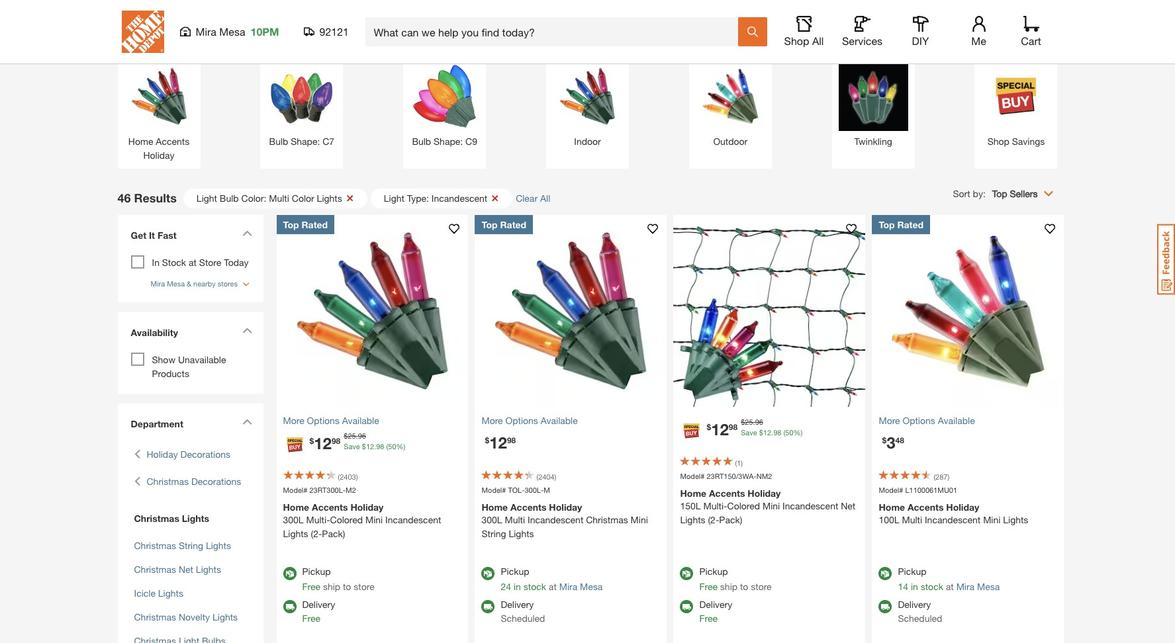 Task type: vqa. For each thing, say whether or not it's contained in the screenshot.
the & on the left of page
yes



Task type: locate. For each thing, give the bounding box(es) containing it.
unavailable
[[178, 354, 226, 366]]

1 horizontal spatial mira mesa link
[[957, 582, 1000, 593]]

holiday down m2
[[351, 502, 384, 513]]

shop for shop savings
[[988, 135, 1010, 147]]

1 more from the left
[[283, 415, 304, 426]]

3 rated from the left
[[898, 219, 924, 230]]

more options available up 48
[[879, 415, 976, 426]]

$ 12 98 up the model# tol-300l-m
[[485, 434, 516, 452]]

available shipping image
[[681, 601, 694, 614]]

accents inside home accents holiday
[[156, 135, 190, 147]]

stock right '24'
[[524, 582, 546, 593]]

home down the model# 23rt300l-m2 at bottom
[[283, 502, 309, 513]]

availability
[[131, 327, 178, 338]]

2 to from the left
[[741, 582, 749, 593]]

2 delivery scheduled from the left
[[899, 599, 943, 625]]

0 horizontal spatial store
[[354, 582, 375, 593]]

300l inside home accents holiday 300l multi incandescent christmas mini string lights
[[482, 515, 503, 526]]

holiday inside home accents holiday 100l  multi incandescent mini lights
[[947, 502, 980, 513]]

(
[[784, 429, 786, 437], [386, 442, 388, 451], [736, 459, 737, 467], [338, 473, 340, 481], [537, 473, 539, 481], [934, 473, 936, 481]]

in stock at store today link
[[152, 257, 249, 268]]

mini inside home accents holiday 300l multi-colored mini incandescent lights (2-pack)
[[366, 515, 383, 526]]

shape: left the c7
[[291, 135, 320, 147]]

home
[[128, 135, 153, 147], [681, 488, 707, 499], [283, 502, 309, 513], [482, 502, 508, 513], [879, 502, 906, 513]]

model# l1100061mu01
[[879, 486, 958, 494]]

1 horizontal spatial available shipping image
[[482, 601, 495, 614]]

options up 48
[[903, 415, 936, 426]]

$ 12 98 up '2403'
[[310, 435, 341, 453]]

3 available for pickup image from the left
[[879, 568, 893, 581]]

caret icon image for availability
[[242, 328, 252, 334]]

multi- for pack)
[[306, 515, 330, 526]]

at for 12
[[549, 582, 557, 593]]

2 pickup free ship to store from the left
[[700, 566, 772, 593]]

at
[[189, 257, 197, 268], [549, 582, 557, 593], [946, 582, 954, 593]]

0 horizontal spatial options
[[307, 415, 340, 426]]

0 horizontal spatial save
[[344, 442, 360, 451]]

colored inside home accents holiday 300l multi-colored mini incandescent lights (2-pack)
[[330, 515, 363, 526]]

net
[[841, 501, 856, 512], [179, 564, 193, 576]]

1 shape: from the left
[[291, 135, 320, 147]]

in for 3
[[911, 582, 919, 593]]

25 up '2403'
[[348, 432, 356, 440]]

model# for home accents holiday 300l multi-colored mini incandescent lights (2-pack)
[[283, 486, 308, 494]]

( for ( 2403 )
[[338, 473, 340, 481]]

caret icon image
[[242, 230, 252, 236], [242, 328, 252, 334], [242, 419, 252, 425]]

(2- down model# 23rt150/3wa-nm2
[[708, 515, 720, 526]]

300l
[[283, 515, 304, 526], [482, 515, 503, 526]]

light for light bulb color: multi color lights
[[197, 192, 217, 204]]

300l down the model# tol-300l-m
[[482, 515, 503, 526]]

save up the 1
[[741, 429, 758, 437]]

pickup for 300l multi incandescent christmas mini string lights
[[501, 566, 530, 578]]

bulb left color:
[[220, 192, 239, 204]]

more
[[283, 415, 304, 426], [482, 415, 503, 426], [879, 415, 901, 426]]

m2
[[346, 486, 356, 494]]

1 scheduled from the left
[[501, 613, 545, 625]]

colored inside home accents holiday 150l multi-colored mini incandescent net lights (2-pack)
[[728, 501, 760, 512]]

shape:
[[291, 135, 320, 147], [434, 135, 463, 147]]

color
[[207, 6, 296, 45], [292, 192, 314, 204]]

0 horizontal spatial $ 12 98
[[310, 435, 341, 453]]

1 mira mesa link from the left
[[560, 582, 603, 593]]

holiday for home accents holiday 100l  multi incandescent mini lights
[[947, 502, 980, 513]]

clear
[[516, 193, 538, 204]]

bulb left c9
[[412, 135, 431, 147]]

cart link
[[1017, 16, 1046, 48]]

available for 12
[[541, 415, 578, 426]]

holiday up results
[[143, 149, 175, 161]]

4 pickup from the left
[[899, 566, 927, 578]]

0 horizontal spatial string
[[179, 541, 203, 552]]

0 horizontal spatial stock
[[524, 582, 546, 593]]

mira down "in"
[[151, 279, 165, 288]]

2 vertical spatial caret icon image
[[242, 419, 252, 425]]

1 horizontal spatial delivery scheduled
[[899, 599, 943, 625]]

l1100061mu01
[[906, 486, 958, 494]]

$ 25 . 96 save $ 12 . 98 ( 50 %) up the 1
[[741, 418, 803, 437]]

top for home accents holiday 300l multi incandescent christmas mini string lights
[[482, 219, 498, 230]]

2 horizontal spatial options
[[903, 415, 936, 426]]

scheduled for 3
[[899, 613, 943, 625]]

stock right "14"
[[921, 582, 944, 593]]

type:
[[407, 192, 429, 204]]

150l
[[681, 501, 701, 512]]

1 horizontal spatial 50
[[786, 429, 794, 437]]

at for 3
[[946, 582, 954, 593]]

at left store
[[189, 257, 197, 268]]

available for pickup image for home accents holiday 300l multi-colored mini incandescent lights (2-pack)
[[283, 568, 296, 581]]

ship
[[323, 582, 341, 593], [721, 582, 738, 593]]

holiday for home accents holiday 300l multi incandescent christmas mini string lights
[[549, 502, 583, 513]]

home down the model# tol-300l-m
[[482, 502, 508, 513]]

(2- down the model# 23rt300l-m2 at bottom
[[311, 529, 322, 540]]

more options available link up '2403'
[[283, 414, 462, 428]]

1 delivery from the left
[[302, 599, 335, 611]]

0 vertical spatial shop
[[785, 34, 810, 47]]

2 horizontal spatial available shipping image
[[879, 601, 893, 614]]

accents for home accents holiday 100l  multi incandescent mini lights
[[908, 502, 944, 513]]

accents down 23rt300l-
[[312, 502, 348, 513]]

incandescent inside home accents holiday 100l  multi incandescent mini lights
[[925, 515, 981, 526]]

4 delivery from the left
[[899, 599, 931, 611]]

287
[[936, 473, 948, 481]]

3 top rated from the left
[[879, 219, 924, 230]]

0 vertical spatial colored
[[728, 501, 760, 512]]

string up available for pickup image
[[482, 529, 506, 540]]

shop left services
[[785, 34, 810, 47]]

home inside home accents holiday
[[128, 135, 153, 147]]

holiday down nm2
[[748, 488, 781, 499]]

by:
[[973, 188, 986, 199]]

light bulb color: multi color lights button
[[183, 188, 367, 208]]

holiday down m
[[549, 502, 583, 513]]

1 horizontal spatial options
[[506, 415, 538, 426]]

multi- inside home accents holiday 300l multi-colored mini incandescent lights (2-pack)
[[306, 515, 330, 526]]

products
[[152, 368, 189, 380]]

more options available link up ( 287 )
[[879, 414, 1058, 428]]

0 vertical spatial multi-
[[704, 501, 728, 512]]

save up '2403'
[[344, 442, 360, 451]]

100l  multi incandescent mini lights image
[[873, 215, 1065, 407]]

in right '24'
[[514, 582, 521, 593]]

1 top rated from the left
[[283, 219, 328, 230]]

delivery scheduled down '24'
[[501, 599, 545, 625]]

cart
[[1022, 34, 1042, 47]]

bulb left the c7
[[269, 135, 288, 147]]

home inside home accents holiday 100l  multi incandescent mini lights
[[879, 502, 906, 513]]

twinkling
[[855, 135, 893, 147]]

0 horizontal spatial all
[[540, 193, 551, 204]]

1 horizontal spatial pack)
[[720, 515, 743, 526]]

3 more options available from the left
[[879, 415, 976, 426]]

more options available link for 12
[[482, 414, 661, 428]]

0 vertical spatial decorations
[[181, 449, 231, 460]]

3 available shipping image from the left
[[879, 601, 893, 614]]

2 caret icon image from the top
[[242, 328, 252, 334]]

clear all button
[[516, 191, 561, 205]]

christmas for christmas string lights
[[134, 541, 176, 552]]

lights
[[304, 6, 399, 45], [573, 6, 667, 45], [317, 192, 342, 204], [182, 513, 209, 525], [681, 515, 706, 526], [1004, 515, 1029, 526], [283, 529, 308, 540], [509, 529, 534, 540], [206, 541, 231, 552], [196, 564, 221, 576], [158, 588, 183, 599], [213, 612, 238, 623]]

today
[[224, 257, 249, 268]]

1 horizontal spatial more options available link
[[482, 414, 661, 428]]

1 horizontal spatial %)
[[794, 429, 803, 437]]

home accents holiday 100l  multi incandescent mini lights
[[879, 502, 1029, 526]]

at inside pickup 14 in stock at mira mesa
[[946, 582, 954, 593]]

pickup free ship to store for 2nd available for pickup icon from the right
[[700, 566, 772, 593]]

store
[[199, 257, 221, 268]]

all right clear
[[540, 193, 551, 204]]

2 light from the left
[[384, 192, 405, 204]]

0 vertical spatial (2-
[[708, 515, 720, 526]]

accents down 300l-
[[511, 502, 547, 513]]

accents inside home accents holiday 300l multi-colored mini incandescent lights (2-pack)
[[312, 502, 348, 513]]

1 horizontal spatial available for pickup image
[[681, 568, 694, 581]]

stock
[[524, 582, 546, 593], [921, 582, 944, 593]]

2 stock from the left
[[921, 582, 944, 593]]

available up ( 2404 )
[[541, 415, 578, 426]]

accents inside home accents holiday 300l multi incandescent christmas mini string lights
[[511, 502, 547, 513]]

mini inside home accents holiday 100l  multi incandescent mini lights
[[984, 515, 1001, 526]]

available for pickup image for home accents holiday 100l  multi incandescent mini lights
[[879, 568, 893, 581]]

300l multi-colored mini incandescent lights (2-pack) image
[[277, 215, 469, 407]]

0 horizontal spatial shape:
[[291, 135, 320, 147]]

0 vertical spatial 25
[[745, 418, 754, 426]]

in inside pickup 24 in stock at mira mesa
[[514, 582, 521, 593]]

colored for (2-
[[728, 501, 760, 512]]

23rt300l-
[[310, 486, 346, 494]]

1 available for pickup image from the left
[[283, 568, 296, 581]]

stock
[[162, 257, 186, 268]]

0 horizontal spatial pickup free ship to store
[[302, 566, 375, 593]]

colored down m2
[[330, 515, 363, 526]]

holiday right back caret icon
[[147, 449, 178, 460]]

2 delivery from the left
[[501, 599, 534, 611]]

sellers
[[1010, 188, 1038, 199]]

services button
[[842, 16, 884, 48]]

1 delivery free from the left
[[302, 599, 335, 625]]

in
[[152, 257, 160, 268]]

2 horizontal spatial available
[[938, 415, 976, 426]]

more for 12
[[482, 415, 503, 426]]

results
[[134, 191, 177, 205]]

2 shape: from the left
[[434, 135, 463, 147]]

home for home accents holiday 100l  multi incandescent mini lights
[[879, 502, 906, 513]]

1 horizontal spatial stock
[[921, 582, 944, 593]]

home inside home accents holiday 300l multi-colored mini incandescent lights (2-pack)
[[283, 502, 309, 513]]

home up 100l
[[879, 502, 906, 513]]

0 horizontal spatial ship
[[323, 582, 341, 593]]

2 more options available link from the left
[[482, 414, 661, 428]]

scheduled down '24'
[[501, 613, 545, 625]]

more options available link up ( 2404 )
[[482, 414, 661, 428]]

mesa
[[219, 25, 245, 38], [167, 279, 185, 288], [580, 582, 603, 593], [978, 582, 1000, 593]]

0 horizontal spatial colored
[[330, 515, 363, 526]]

stock inside pickup 14 in stock at mira mesa
[[921, 582, 944, 593]]

1 horizontal spatial at
[[549, 582, 557, 593]]

1 stock from the left
[[524, 582, 546, 593]]

shape: for c9
[[434, 135, 463, 147]]

1 vertical spatial shop
[[988, 135, 1010, 147]]

$ 25 . 96 save $ 12 . 98 ( 50 %) up ( 2403 )
[[344, 432, 406, 451]]

mira right '24'
[[560, 582, 578, 593]]

stock for 12
[[524, 582, 546, 593]]

mesa inside pickup 24 in stock at mira mesa
[[580, 582, 603, 593]]

home accents holiday 150l multi-colored mini incandescent net lights (2-pack)
[[681, 488, 856, 526]]

shape: inside 'link'
[[291, 135, 320, 147]]

1 available from the left
[[342, 415, 379, 426]]

multi- down the model# 23rt300l-m2 at bottom
[[306, 515, 330, 526]]

2 in from the left
[[911, 582, 919, 593]]

3 more from the left
[[879, 415, 901, 426]]

shop left savings
[[988, 135, 1010, 147]]

1 vertical spatial multi-
[[306, 515, 330, 526]]

string down christmas lights link
[[179, 541, 203, 552]]

holiday inside home accents holiday 150l multi-colored mini incandescent net lights (2-pack)
[[748, 488, 781, 499]]

christmas for christmas lights
[[134, 513, 179, 525]]

holiday inside home accents holiday 300l multi-colored mini incandescent lights (2-pack)
[[351, 502, 384, 513]]

1 vertical spatial 50
[[388, 442, 397, 451]]

icicle
[[134, 588, 156, 599]]

shop savings
[[988, 135, 1045, 147]]

3 available from the left
[[938, 415, 976, 426]]

christmas inside christmas lights link
[[134, 513, 179, 525]]

1 vertical spatial all
[[540, 193, 551, 204]]

shop all button
[[783, 16, 826, 48]]

caret icon image for department
[[242, 419, 252, 425]]

0 horizontal spatial shop
[[785, 34, 810, 47]]

caret icon image inside get it fast link
[[242, 230, 252, 236]]

(2- inside home accents holiday 150l multi-colored mini incandescent net lights (2-pack)
[[708, 515, 720, 526]]

300l inside home accents holiday 300l multi-colored mini incandescent lights (2-pack)
[[283, 515, 304, 526]]

pickup inside pickup 24 in stock at mira mesa
[[501, 566, 530, 578]]

available for pickup image
[[283, 568, 296, 581], [681, 568, 694, 581], [879, 568, 893, 581]]

2 pickup from the left
[[501, 566, 530, 578]]

at right '24'
[[549, 582, 557, 593]]

stock inside pickup 24 in stock at mira mesa
[[524, 582, 546, 593]]

accents inside home accents holiday 150l multi-colored mini incandescent net lights (2-pack)
[[709, 488, 746, 499]]

2 more options available from the left
[[482, 415, 578, 426]]

shop savings image
[[982, 61, 1052, 131]]

1 horizontal spatial 300l
[[482, 515, 503, 526]]

2 rated from the left
[[500, 219, 527, 230]]

home inside home accents holiday 300l multi incandescent christmas mini string lights
[[482, 502, 508, 513]]

available shipping image for 12
[[482, 601, 495, 614]]

1 horizontal spatial to
[[741, 582, 749, 593]]

caret icon image inside availability link
[[242, 328, 252, 334]]

me
[[972, 34, 987, 47]]

all for clear all
[[540, 193, 551, 204]]

1
[[737, 459, 741, 467]]

2 horizontal spatial bulb
[[412, 135, 431, 147]]

fast
[[158, 230, 177, 241]]

stock for 3
[[921, 582, 944, 593]]

the home depot logo image
[[122, 11, 164, 53]]

decorations down holiday decorations link at the left bottom of page
[[191, 476, 241, 488]]

1 horizontal spatial rated
[[500, 219, 527, 230]]

in stock at store today
[[152, 257, 249, 268]]

more options available for 12
[[482, 415, 578, 426]]

1 available shipping image from the left
[[283, 601, 296, 614]]

0 horizontal spatial rated
[[302, 219, 328, 230]]

incandescent
[[432, 192, 488, 204], [783, 501, 839, 512], [386, 515, 441, 526], [528, 515, 584, 526], [925, 515, 981, 526]]

multi- inside home accents holiday 150l multi-colored mini incandescent net lights (2-pack)
[[704, 501, 728, 512]]

( 1 )
[[736, 459, 743, 467]]

2 mira mesa link from the left
[[957, 582, 1000, 593]]

1 horizontal spatial available
[[541, 415, 578, 426]]

1 horizontal spatial 25
[[745, 418, 754, 426]]

pack) down 23rt150/3wa-
[[720, 515, 743, 526]]

12
[[712, 421, 729, 439], [764, 429, 772, 437], [490, 434, 507, 452], [314, 435, 332, 453], [366, 442, 374, 451]]

accents for home accents holiday 300l multi-colored mini incandescent lights (2-pack)
[[312, 502, 348, 513]]

0 horizontal spatial (2-
[[311, 529, 322, 540]]

0 horizontal spatial available
[[342, 415, 379, 426]]

2 horizontal spatial more
[[879, 415, 901, 426]]

options up ( 2404 )
[[506, 415, 538, 426]]

0 horizontal spatial multi-
[[306, 515, 330, 526]]

3 options from the left
[[903, 415, 936, 426]]

3 more options available link from the left
[[879, 414, 1058, 428]]

accents
[[156, 135, 190, 147], [709, 488, 746, 499], [312, 502, 348, 513], [511, 502, 547, 513], [908, 502, 944, 513]]

1 delivery scheduled from the left
[[501, 599, 545, 625]]

options up ( 2403 )
[[307, 415, 340, 426]]

25 up 23rt150/3wa-
[[745, 418, 754, 426]]

2 horizontal spatial top rated
[[879, 219, 924, 230]]

accents for home accents holiday 300l multi incandescent christmas mini string lights
[[511, 502, 547, 513]]

available
[[342, 415, 379, 426], [541, 415, 578, 426], [938, 415, 976, 426]]

available shipping image
[[283, 601, 296, 614], [482, 601, 495, 614], [879, 601, 893, 614]]

1 horizontal spatial colored
[[728, 501, 760, 512]]

0 horizontal spatial delivery scheduled
[[501, 599, 545, 625]]

2 delivery free from the left
[[700, 599, 733, 625]]

mira mesa link for 3
[[957, 582, 1000, 593]]

0 horizontal spatial 96
[[358, 432, 366, 440]]

all left services
[[813, 34, 824, 47]]

incandescent inside button
[[432, 192, 488, 204]]

rated for 3
[[898, 219, 924, 230]]

0 horizontal spatial 300l
[[283, 515, 304, 526]]

christmas for christmas decorations
[[147, 476, 189, 488]]

pack) inside home accents holiday 150l multi-colored mini incandescent net lights (2-pack)
[[720, 515, 743, 526]]

1 vertical spatial color
[[292, 192, 314, 204]]

model# up 100l
[[879, 486, 904, 494]]

holiday inside home accents holiday
[[143, 149, 175, 161]]

save
[[741, 429, 758, 437], [344, 442, 360, 451]]

0 horizontal spatial %)
[[397, 442, 406, 451]]

1 more options available from the left
[[283, 415, 379, 426]]

1 horizontal spatial all
[[813, 34, 824, 47]]

1 vertical spatial save
[[344, 442, 360, 451]]

24
[[501, 582, 511, 593]]

at right "14"
[[946, 582, 954, 593]]

light up get it fast link
[[197, 192, 217, 204]]

2 options from the left
[[506, 415, 538, 426]]

1 horizontal spatial net
[[841, 501, 856, 512]]

shop inside button
[[785, 34, 810, 47]]

m
[[544, 486, 550, 494]]

accents down the home accents holiday image
[[156, 135, 190, 147]]

1 light from the left
[[197, 192, 217, 204]]

1 in from the left
[[514, 582, 521, 593]]

delivery for home accents holiday 100l  multi incandescent mini lights
[[899, 599, 931, 611]]

multi
[[118, 6, 198, 45], [269, 192, 289, 204], [505, 515, 525, 526], [903, 515, 923, 526]]

1 pickup from the left
[[302, 566, 331, 578]]

accents down model# 23rt150/3wa-nm2
[[709, 488, 746, 499]]

1 horizontal spatial ship
[[721, 582, 738, 593]]

1 pickup free ship to store from the left
[[302, 566, 375, 593]]

1 horizontal spatial 96
[[756, 418, 764, 426]]

1 horizontal spatial pickup free ship to store
[[700, 566, 772, 593]]

0 horizontal spatial mira mesa link
[[560, 582, 603, 593]]

christmas inside home accents holiday 300l multi incandescent christmas mini string lights
[[586, 515, 628, 526]]

christmas inside christmas decorations link
[[147, 476, 189, 488]]

0 vertical spatial pack)
[[720, 515, 743, 526]]

0 vertical spatial net
[[841, 501, 856, 512]]

scheduled
[[501, 613, 545, 625], [899, 613, 943, 625]]

bulb shape: c9 image
[[410, 61, 480, 131]]

1 horizontal spatial shape:
[[434, 135, 463, 147]]

more options available up ( 2404 )
[[482, 415, 578, 426]]

bulb inside 'link'
[[269, 135, 288, 147]]

caret icon image inside department link
[[242, 419, 252, 425]]

color inside button
[[292, 192, 314, 204]]

options
[[307, 415, 340, 426], [506, 415, 538, 426], [903, 415, 936, 426]]

25
[[745, 418, 754, 426], [348, 432, 356, 440]]

0 horizontal spatial pack)
[[322, 529, 345, 540]]

nm2
[[757, 472, 773, 481]]

0 horizontal spatial at
[[189, 257, 197, 268]]

0 horizontal spatial light
[[197, 192, 217, 204]]

shape: left c9
[[434, 135, 463, 147]]

1 vertical spatial 96
[[358, 432, 366, 440]]

available shipping image for 3
[[879, 601, 893, 614]]

1 horizontal spatial more
[[482, 415, 503, 426]]

0 horizontal spatial 25
[[348, 432, 356, 440]]

( for ( 1 )
[[736, 459, 737, 467]]

$ 25 . 96 save $ 12 . 98 ( 50 %)
[[741, 418, 803, 437], [344, 432, 406, 451]]

more options available up '2403'
[[283, 415, 379, 426]]

1 options from the left
[[307, 415, 340, 426]]

2 horizontal spatial more options available
[[879, 415, 976, 426]]

holiday down l1100061mu01
[[947, 502, 980, 513]]

mini inside home accents holiday 150l multi-colored mini incandescent net lights (2-pack)
[[763, 501, 780, 512]]

pickup free ship to store
[[302, 566, 375, 593], [700, 566, 772, 593]]

3 caret icon image from the top
[[242, 419, 252, 425]]

0 horizontal spatial delivery free
[[302, 599, 335, 625]]

pack) down 23rt300l-
[[322, 529, 345, 540]]

1 vertical spatial decorations
[[191, 476, 241, 488]]

delivery scheduled down "14"
[[899, 599, 943, 625]]

model# left 23rt300l-
[[283, 486, 308, 494]]

mira inside pickup 14 in stock at mira mesa
[[957, 582, 975, 593]]

home accents holiday image
[[124, 61, 194, 131]]

more options available link
[[283, 414, 462, 428], [482, 414, 661, 428], [879, 414, 1058, 428]]

in right "14"
[[911, 582, 919, 593]]

multi- right 150l
[[704, 501, 728, 512]]

2 300l from the left
[[482, 515, 503, 526]]

1 store from the left
[[354, 582, 375, 593]]

0 horizontal spatial net
[[179, 564, 193, 576]]

scheduled down "14"
[[899, 613, 943, 625]]

1 horizontal spatial in
[[911, 582, 919, 593]]

home up 150l
[[681, 488, 707, 499]]

2 available from the left
[[541, 415, 578, 426]]

colored down 23rt150/3wa-
[[728, 501, 760, 512]]

home inside home accents holiday 150l multi-colored mini incandescent net lights (2-pack)
[[681, 488, 707, 499]]

0 horizontal spatial in
[[514, 582, 521, 593]]

1 horizontal spatial string
[[482, 529, 506, 540]]

available up '2403'
[[342, 415, 379, 426]]

model# left tol-
[[482, 486, 506, 494]]

300l down the model# 23rt300l-m2 at bottom
[[283, 515, 304, 526]]

0 horizontal spatial more
[[283, 415, 304, 426]]

2 scheduled from the left
[[899, 613, 943, 625]]

in inside pickup 14 in stock at mira mesa
[[911, 582, 919, 593]]

$ 12 98
[[707, 421, 738, 439], [485, 434, 516, 452], [310, 435, 341, 453]]

mira right "14"
[[957, 582, 975, 593]]

2 more from the left
[[482, 415, 503, 426]]

1 caret icon image from the top
[[242, 230, 252, 236]]

at inside pickup 24 in stock at mira mesa
[[549, 582, 557, 593]]

accents inside home accents holiday 100l  multi incandescent mini lights
[[908, 502, 944, 513]]

1 horizontal spatial light
[[384, 192, 405, 204]]

multi-
[[704, 501, 728, 512], [306, 515, 330, 526]]

1 300l from the left
[[283, 515, 304, 526]]

outdoor image
[[696, 61, 766, 131]]

delivery for home accents holiday 300l multi-colored mini incandescent lights (2-pack)
[[302, 599, 335, 611]]

accents down l1100061mu01
[[908, 502, 944, 513]]

bulb shape: c7 link
[[267, 61, 337, 148]]

300l multi incandescent christmas mini string lights image
[[475, 215, 667, 407]]

light left type:
[[384, 192, 405, 204]]

2 top rated from the left
[[482, 219, 527, 230]]

christmas for christmas net lights
[[134, 564, 176, 576]]

2 horizontal spatial more options available link
[[879, 414, 1058, 428]]

0 vertical spatial caret icon image
[[242, 230, 252, 236]]

$ inside $ 3 48
[[883, 435, 887, 445]]

mini for 150l
[[763, 501, 780, 512]]

)
[[741, 459, 743, 467], [356, 473, 358, 481], [555, 473, 557, 481], [948, 473, 950, 481]]

twinkling image
[[839, 61, 909, 131]]

1 horizontal spatial more options available
[[482, 415, 578, 426]]

mira mesa link
[[560, 582, 603, 593], [957, 582, 1000, 593]]

decorations for holiday decorations
[[181, 449, 231, 460]]

1 vertical spatial colored
[[330, 515, 363, 526]]

pickup
[[302, 566, 331, 578], [501, 566, 530, 578], [700, 566, 728, 578], [899, 566, 927, 578]]

available up ( 287 )
[[938, 415, 976, 426]]

scheduled for 12
[[501, 613, 545, 625]]

1 horizontal spatial delivery free
[[700, 599, 733, 625]]

0 horizontal spatial more options available
[[283, 415, 379, 426]]

decorations up christmas decorations link
[[181, 449, 231, 460]]

christmas for christmas novelty lights
[[134, 612, 176, 623]]

2 horizontal spatial at
[[946, 582, 954, 593]]

92121 button
[[304, 25, 349, 38]]

indoor image
[[553, 61, 623, 131]]

bulb inside button
[[220, 192, 239, 204]]

0 horizontal spatial more options available link
[[283, 414, 462, 428]]

0 horizontal spatial available for pickup image
[[283, 568, 296, 581]]

300l for 300l multi-colored mini incandescent lights (2-pack)
[[283, 515, 304, 526]]

model# up 150l
[[681, 472, 705, 481]]

1 more options available link from the left
[[283, 414, 462, 428]]

decorations for christmas decorations
[[191, 476, 241, 488]]

more options available
[[283, 415, 379, 426], [482, 415, 578, 426], [879, 415, 976, 426]]

2 available shipping image from the left
[[482, 601, 495, 614]]

string
[[482, 529, 506, 540], [179, 541, 203, 552]]

home down the home accents holiday image
[[128, 135, 153, 147]]

0 horizontal spatial bulb
[[220, 192, 239, 204]]

$ 12 98 up the 1
[[707, 421, 738, 439]]

pickup inside pickup 14 in stock at mira mesa
[[899, 566, 927, 578]]

delivery for home accents holiday 300l multi incandescent christmas mini string lights
[[501, 599, 534, 611]]

%)
[[794, 429, 803, 437], [397, 442, 406, 451]]

holiday inside home accents holiday 300l multi incandescent christmas mini string lights
[[549, 502, 583, 513]]



Task type: describe. For each thing, give the bounding box(es) containing it.
christmas decorations
[[147, 476, 241, 488]]

48
[[896, 435, 905, 445]]

indoor
[[574, 135, 601, 147]]

150l multi-colored mini incandescent net lights (2-pack) image
[[674, 215, 866, 407]]

0 vertical spatial color
[[207, 6, 296, 45]]

diy button
[[900, 16, 942, 48]]

1 ship from the left
[[323, 582, 341, 593]]

2403
[[340, 473, 356, 481]]

3 delivery from the left
[[700, 599, 733, 611]]

0 vertical spatial %)
[[794, 429, 803, 437]]

model# 23rt300l-m2
[[283, 486, 356, 494]]

$ 3 48
[[883, 434, 905, 452]]

twinkling link
[[839, 61, 909, 148]]

multi inside home accents holiday 300l multi incandescent christmas mini string lights
[[505, 515, 525, 526]]

) for home accents holiday 300l multi-colored mini incandescent lights (2-pack)
[[356, 473, 358, 481]]

top for home accents holiday 100l  multi incandescent mini lights
[[879, 219, 895, 230]]

( 287 )
[[934, 473, 950, 481]]

2404
[[539, 473, 555, 481]]

pickup for 100l  multi incandescent mini lights
[[899, 566, 927, 578]]

holiday for home accents holiday
[[143, 149, 175, 161]]

model# 23rt150/3wa-nm2
[[681, 472, 773, 481]]

top rated for 3
[[879, 219, 924, 230]]

all for shop all
[[813, 34, 824, 47]]

( 2403 )
[[338, 473, 358, 481]]

) for home accents holiday 300l multi incandescent christmas mini string lights
[[555, 473, 557, 481]]

mesa inside pickup 14 in stock at mira mesa
[[978, 582, 1000, 593]]

92121
[[320, 25, 349, 38]]

2 store from the left
[[751, 582, 772, 593]]

bulb for bulb shape: c7
[[269, 135, 288, 147]]

delivery scheduled for 3
[[899, 599, 943, 625]]

stores
[[218, 279, 238, 288]]

accents for home accents holiday
[[156, 135, 190, 147]]

back caret image
[[134, 448, 140, 462]]

string inside home accents holiday 300l multi incandescent christmas mini string lights
[[482, 529, 506, 540]]

tol-
[[508, 486, 525, 494]]

home accents holiday link
[[124, 61, 194, 162]]

more for 3
[[879, 415, 901, 426]]

bulb shape: c7
[[269, 135, 335, 147]]

show
[[152, 354, 176, 366]]

What can we help you find today? search field
[[374, 18, 738, 46]]

mira inside pickup 24 in stock at mira mesa
[[560, 582, 578, 593]]

multi inside home accents holiday 100l  multi incandescent mini lights
[[903, 515, 923, 526]]

accents for home accents holiday 150l multi-colored mini incandescent net lights (2-pack)
[[709, 488, 746, 499]]

incandescent inside home accents holiday 300l multi incandescent christmas mini string lights
[[528, 515, 584, 526]]

top for home accents holiday 300l multi-colored mini incandescent lights (2-pack)
[[283, 219, 299, 230]]

pickup 24 in stock at mira mesa
[[501, 566, 603, 593]]

pack) inside home accents holiday 300l multi-colored mini incandescent lights (2-pack)
[[322, 529, 345, 540]]

2 horizontal spatial $ 12 98
[[707, 421, 738, 439]]

delivery scheduled for 12
[[501, 599, 545, 625]]

0 vertical spatial save
[[741, 429, 758, 437]]

shape: for c7
[[291, 135, 320, 147]]

incandescent inside home accents holiday 300l multi-colored mini incandescent lights (2-pack)
[[386, 515, 441, 526]]

options for 3
[[903, 415, 936, 426]]

holiday decorations
[[147, 449, 231, 460]]

lights inside home accents holiday 300l multi-colored mini incandescent lights (2-pack)
[[283, 529, 308, 540]]

it
[[149, 230, 155, 241]]

) for home accents holiday 100l  multi incandescent mini lights
[[948, 473, 950, 481]]

bulb shape: c9 link
[[410, 61, 480, 148]]

3
[[887, 434, 896, 452]]

light type: incandescent
[[384, 192, 488, 204]]

300l for 300l multi incandescent christmas mini string lights
[[482, 515, 503, 526]]

get it fast link
[[124, 222, 257, 252]]

home accents holiday 300l multi-colored mini incandescent lights (2-pack)
[[283, 502, 441, 540]]

3 pickup from the left
[[700, 566, 728, 578]]

0 vertical spatial 50
[[786, 429, 794, 437]]

options for 12
[[506, 415, 538, 426]]

rated for 12
[[500, 219, 527, 230]]

model# for home accents holiday 300l multi incandescent christmas mini string lights
[[482, 486, 506, 494]]

0 horizontal spatial 50
[[388, 442, 397, 451]]

get it fast
[[131, 230, 177, 241]]

holiday for home accents holiday 300l multi-colored mini incandescent lights (2-pack)
[[351, 502, 384, 513]]

mira mesa link for 12
[[560, 582, 603, 593]]

&
[[187, 279, 191, 288]]

2 ship from the left
[[721, 582, 738, 593]]

shop all
[[785, 34, 824, 47]]

model# for home accents holiday 100l  multi incandescent mini lights
[[879, 486, 904, 494]]

300l-
[[525, 486, 544, 494]]

1 horizontal spatial $ 25 . 96 save $ 12 . 98 ( 50 %)
[[741, 418, 803, 437]]

1 rated from the left
[[302, 219, 328, 230]]

services
[[843, 34, 883, 47]]

1 to from the left
[[343, 582, 351, 593]]

1 vertical spatial %)
[[397, 442, 406, 451]]

home for home accents holiday 300l multi incandescent christmas mini string lights
[[482, 502, 508, 513]]

mini for 300l
[[366, 515, 383, 526]]

1 horizontal spatial $ 12 98
[[485, 434, 516, 452]]

christmas string lights
[[134, 541, 231, 552]]

( for ( 287 )
[[934, 473, 936, 481]]

colored for pack)
[[330, 515, 363, 526]]

more options available for 3
[[879, 415, 976, 426]]

home for home accents holiday 300l multi-colored mini incandescent lights (2-pack)
[[283, 502, 309, 513]]

icicle lights
[[134, 588, 183, 599]]

2 available for pickup image from the left
[[681, 568, 694, 581]]

more options available link for 3
[[879, 414, 1058, 428]]

lights inside button
[[317, 192, 342, 204]]

light for light type: incandescent
[[384, 192, 405, 204]]

multi inside button
[[269, 192, 289, 204]]

shop for shop all
[[785, 34, 810, 47]]

100l
[[879, 515, 900, 526]]

home for home accents holiday 150l multi-colored mini incandescent net lights (2-pack)
[[681, 488, 707, 499]]

lights inside home accents holiday 150l multi-colored mini incandescent net lights (2-pack)
[[681, 515, 706, 526]]

feedback link image
[[1158, 224, 1176, 295]]

caret icon image for get it fast
[[242, 230, 252, 236]]

c9
[[466, 135, 478, 147]]

show unavailable products link
[[152, 354, 226, 380]]

1 vertical spatial 25
[[348, 432, 356, 440]]

department
[[131, 419, 183, 430]]

in for 12
[[514, 582, 521, 593]]

holiday decorations link
[[147, 448, 231, 462]]

christmas lights
[[134, 513, 209, 525]]

get
[[131, 230, 146, 241]]

sort
[[954, 188, 971, 199]]

home accents holiday
[[128, 135, 190, 161]]

net inside home accents holiday 150l multi-colored mini incandescent net lights (2-pack)
[[841, 501, 856, 512]]

indoor link
[[553, 61, 623, 148]]

mini inside home accents holiday 300l multi incandescent christmas mini string lights
[[631, 515, 648, 526]]

me button
[[958, 16, 1001, 48]]

bulb shape: c9
[[412, 135, 478, 147]]

c7
[[323, 135, 335, 147]]

nearby
[[193, 279, 216, 288]]

outdoor link
[[696, 61, 766, 148]]

holiday for home accents holiday 150l multi-colored mini incandescent net lights (2-pack)
[[748, 488, 781, 499]]

color:
[[241, 192, 267, 204]]

pickup for 300l multi-colored mini incandescent lights (2-pack)
[[302, 566, 331, 578]]

novelty
[[179, 612, 210, 623]]

back caret image
[[134, 475, 140, 489]]

lights inside home accents holiday 100l  multi incandescent mini lights
[[1004, 515, 1029, 526]]

(2- inside home accents holiday 300l multi-colored mini incandescent lights (2-pack)
[[311, 529, 322, 540]]

home for home accents holiday
[[128, 135, 153, 147]]

home accents holiday 300l multi incandescent christmas mini string lights
[[482, 502, 648, 540]]

christmas string lights link
[[134, 541, 231, 552]]

46 results
[[118, 191, 177, 205]]

light type: incandescent button
[[371, 188, 513, 208]]

mira left '10pm'
[[196, 25, 217, 38]]

0 horizontal spatial $ 25 . 96 save $ 12 . 98 ( 50 %)
[[344, 432, 406, 451]]

bulb for bulb shape: c9
[[412, 135, 431, 147]]

multi- for (2-
[[704, 501, 728, 512]]

0 vertical spatial 96
[[756, 418, 764, 426]]

sort by: top sellers
[[954, 188, 1038, 199]]

23rt150/3wa-
[[707, 472, 757, 481]]

christmas novelty lights link
[[134, 612, 238, 623]]

mira mesa & nearby stores
[[151, 279, 238, 288]]

pickup 14 in stock at mira mesa
[[899, 566, 1000, 593]]

light bulb color: multi color lights
[[197, 192, 342, 204]]

multi color lights christmas lights
[[118, 6, 667, 45]]

christmas decorations link
[[147, 475, 241, 489]]

46
[[118, 191, 131, 205]]

lights inside home accents holiday 300l multi incandescent christmas mini string lights
[[509, 529, 534, 540]]

pickup free ship to store for home accents holiday 300l multi-colored mini incandescent lights (2-pack)'s available for pickup icon
[[302, 566, 375, 593]]

1 vertical spatial net
[[179, 564, 193, 576]]

( for ( 2404 )
[[537, 473, 539, 481]]

mira mesa 10pm
[[196, 25, 279, 38]]

christmas net lights link
[[134, 564, 221, 576]]

available for pickup image
[[482, 568, 495, 581]]

10pm
[[251, 25, 279, 38]]

top rated for 12
[[482, 219, 527, 230]]

available for 3
[[938, 415, 976, 426]]

incandescent inside home accents holiday 150l multi-colored mini incandescent net lights (2-pack)
[[783, 501, 839, 512]]

christmas novelty lights
[[134, 612, 238, 623]]

bulb shape: c7 image
[[267, 61, 337, 131]]

outdoor
[[714, 135, 748, 147]]

mini for 100l
[[984, 515, 1001, 526]]

clear all
[[516, 193, 551, 204]]

christmas lights link
[[131, 512, 250, 526]]

model# tol-300l-m
[[482, 486, 550, 494]]



